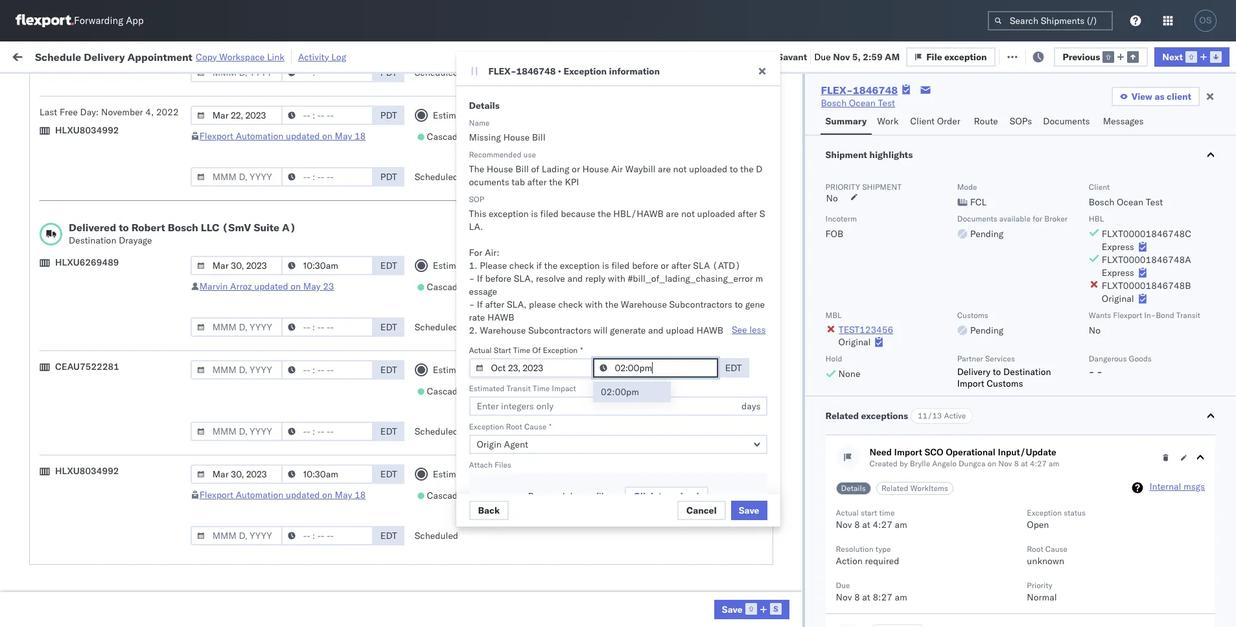Task type: vqa. For each thing, say whether or not it's contained in the screenshot.


Task type: locate. For each thing, give the bounding box(es) containing it.
information
[[609, 66, 660, 77]]

1 vertical spatial schedule delivery appointment link
[[30, 443, 160, 456]]

demo for 3:00 am edt, aug 19, 2022
[[545, 130, 569, 142]]

house up "use"
[[504, 132, 530, 143]]

bosch inside delivered to robert bosch llc (smv suite a) destination drayage
[[168, 221, 198, 234]]

0 vertical spatial flexport demo consignee
[[508, 130, 615, 142]]

hlxu8034992 for schedule pickup from los angeles, ca link for third schedule pickup from los angeles, ca button from the bottom of the page
[[982, 187, 1046, 198]]

:
[[94, 80, 96, 90], [301, 80, 304, 90]]

3 account from the top
[[664, 530, 698, 541]]

am left '13,'
[[242, 415, 257, 427]]

flxt00001846748c
[[1103, 228, 1192, 240]]

1 vertical spatial ceau7522281,
[[844, 187, 911, 198]]

no down the wants
[[1090, 325, 1101, 337]]

0 vertical spatial 8:30 pm est, jan 30, 2023
[[220, 558, 336, 570]]

root cause unknown
[[1028, 545, 1068, 568]]

pickup
[[71, 158, 99, 170], [71, 186, 99, 198], [71, 244, 99, 255], [71, 301, 99, 312], [65, 358, 93, 369], [71, 415, 99, 426], [71, 465, 99, 477], [71, 500, 99, 512], [71, 580, 99, 591]]

exception inside exception status open
[[1028, 508, 1062, 518]]

13,
[[298, 415, 312, 427]]

netherlands for first schedule pickup from rotterdam, netherlands button
[[30, 478, 81, 490]]

updated down deadline button on the top left of the page
[[286, 130, 320, 142]]

related exceptions
[[826, 411, 909, 422]]

7 resize handle column header from the left
[[822, 101, 838, 628]]

2 upload customs clearance documents button from the top
[[30, 271, 191, 286]]

0 horizontal spatial time
[[513, 346, 531, 355]]

priority up the normal
[[1028, 581, 1053, 591]]

3 flex-1889466 from the top
[[755, 358, 823, 370]]

0 vertical spatial 18
[[355, 130, 366, 142]]

1 horizontal spatial related
[[882, 484, 909, 494]]

11:30 pm est, jan 23, 2023 for schedule pickup from rotterdam, netherlands
[[220, 472, 341, 484]]

8 inside need import sco operational input/update created by brylle angelo dungca on nov 8 at 4:27 am
[[1015, 459, 1020, 469]]

schedule delivery appointment button for 2:59 am edt, nov 5, 2022
[[30, 214, 160, 229]]

16 ocean fcl from the top
[[419, 558, 464, 570]]

actions
[[1196, 106, 1222, 115]]

flxt00001846748b
[[1103, 280, 1192, 292]]

flexport. image
[[16, 14, 74, 27]]

2 maeu9408431 from the top
[[934, 472, 999, 484]]

start
[[861, 508, 878, 518]]

-- : -- -- text field
[[281, 167, 373, 187], [281, 318, 373, 337], [593, 359, 718, 378], [281, 361, 373, 380], [281, 422, 373, 442]]

broker
[[1045, 214, 1068, 224]]

delivery inside partner services delivery to destination import customs
[[958, 366, 991, 378]]

1 8:30 pm est, jan 30, 2023 from the top
[[220, 558, 336, 570]]

and left 'drop'
[[550, 491, 565, 503]]

root inside root cause unknown
[[1028, 545, 1044, 555]]

log
[[332, 51, 346, 63]]

2:59 am edt, nov 5, 2022 for schedule pickup from los angeles, ca link for third schedule pickup from los angeles, ca button from the bottom of the page
[[220, 187, 334, 199]]

lhuu7894563, down test123456 button on the bottom right of the page
[[844, 358, 911, 370]]

1 horizontal spatial details
[[842, 484, 866, 494]]

1 vertical spatial flexport automation updated on may 18
[[200, 490, 366, 501]]

2 vertical spatial or
[[611, 491, 620, 503]]

2022 for 3rd schedule pickup from los angeles, ca button from the top
[[311, 244, 334, 256]]

0 horizontal spatial numbers
[[844, 111, 877, 121]]

cascading on
[[427, 131, 483, 143], [427, 281, 483, 293], [427, 386, 483, 398], [427, 490, 483, 502]]

on inside need import sco operational input/update created by brylle angelo dungca on nov 8 at 4:27 am
[[988, 459, 997, 469]]

if up rate
[[477, 299, 483, 311]]

mode down ymluw236679313
[[958, 182, 978, 192]]

details inside details name missing house bill recommended use the house bill of lading or house air waybill are not uploaded to the d ocuments tab after the kpi
[[469, 100, 500, 112]]

0 vertical spatial uploaded
[[690, 163, 728, 175]]

schedule pickup from los angeles, ca button up delivered on the left top of page
[[30, 186, 190, 200]]

5 integration from the top
[[597, 587, 642, 598]]

0 vertical spatial related
[[826, 411, 859, 422]]

dungca
[[959, 459, 986, 469]]

1 vertical spatial with
[[586, 299, 603, 311]]

2 schedule pickup from rotterdam, netherlands button from the top
[[30, 579, 195, 606]]

may for hlxu6269489
[[303, 281, 321, 293]]

is
[[531, 208, 538, 220], [603, 260, 610, 272]]

customs
[[62, 129, 98, 141], [62, 272, 98, 284], [958, 311, 989, 320], [987, 378, 1024, 390], [62, 529, 98, 541]]

time for of
[[513, 346, 531, 355]]

2:59
[[863, 51, 883, 63], [220, 159, 240, 170], [220, 187, 240, 199], [220, 216, 240, 227], [220, 244, 240, 256], [220, 301, 240, 313], [220, 330, 240, 341], [220, 415, 240, 427], [220, 501, 240, 513]]

exception
[[1033, 50, 1075, 62], [945, 51, 987, 63], [489, 208, 529, 220], [560, 260, 600, 272]]

0 vertical spatial may
[[335, 130, 352, 142]]

2 flex-1889466 from the top
[[755, 330, 823, 341]]

0 vertical spatial filed
[[541, 208, 559, 220]]

2:59 right llc
[[220, 216, 240, 227]]

2 vertical spatial maeu9408431
[[934, 615, 999, 627]]

am
[[885, 51, 900, 63], [242, 130, 257, 142], [242, 159, 257, 170], [242, 187, 257, 199], [242, 216, 257, 227], [242, 244, 257, 256], [242, 273, 257, 284], [242, 301, 257, 313], [242, 330, 257, 341], [242, 415, 257, 427], [242, 501, 257, 513]]

1 vertical spatial sla,
[[507, 299, 527, 311]]

flex-1846748 left incoterm
[[755, 216, 823, 227]]

related up time
[[882, 484, 909, 494]]

3 flex-2130387 from the top
[[755, 530, 823, 541]]

schedule pickup from los angeles, ca button down delivered on the left top of page
[[30, 243, 190, 257]]

time left impact
[[533, 384, 550, 394]]

4 1889466 from the top
[[783, 387, 823, 399]]

1 vertical spatial related
[[882, 484, 909, 494]]

1 schedule pickup from los angeles, ca link from the top
[[30, 157, 190, 170]]

savant for upload customs clearance documents
[[1135, 130, 1163, 142]]

11:30 pm est, jan 23, 2023
[[220, 444, 341, 456], [220, 472, 341, 484]]

not right waybill
[[674, 163, 687, 175]]

3 lhuu7894563, uetu5238478 from the top
[[844, 358, 977, 370]]

1 vertical spatial original
[[839, 337, 871, 348]]

0 vertical spatial test123456
[[934, 187, 988, 199]]

2 vertical spatial upload customs clearance documents
[[30, 529, 191, 541]]

1 vertical spatial details
[[842, 484, 866, 494]]

work button
[[873, 110, 906, 135]]

batch action
[[1164, 50, 1220, 62]]

last free day: november 4, 2022
[[40, 106, 179, 118]]

: for snoozed
[[301, 80, 304, 90]]

1889466
[[783, 301, 823, 313], [783, 330, 823, 341], [783, 358, 823, 370], [783, 387, 823, 399]]

2022 for confirm pickup from los angeles, ca button on the left bottom
[[316, 358, 338, 370]]

if
[[537, 260, 542, 272]]

waybill
[[626, 163, 656, 175]]

schedule pickup from los angeles, ca link down the last free day: november 4, 2022
[[30, 157, 190, 170]]

bill up "use"
[[532, 132, 546, 143]]

subcontractors
[[670, 299, 733, 311], [529, 325, 592, 337]]

warehouse up the start
[[480, 325, 526, 337]]

reply
[[586, 273, 606, 285]]

0 vertical spatial 2:59 am est, dec 14, 2022
[[220, 301, 339, 313]]

netherlands for 2nd schedule pickup from rotterdam, netherlands button
[[30, 592, 81, 604]]

2 ceau7522281, from the top
[[844, 187, 911, 198]]

import down 'partner' on the bottom of page
[[958, 378, 985, 390]]

18 for pdt
[[355, 130, 366, 142]]

copy workspace link button
[[196, 51, 285, 63]]

related inside button
[[882, 484, 909, 494]]

action right batch
[[1191, 50, 1220, 62]]

am inside need import sco operational input/update created by brylle angelo dungca on nov 8 at 4:27 am
[[1049, 459, 1060, 469]]

30, for schedule pickup from rotterdam, netherlands
[[297, 587, 311, 598]]

4 account from the top
[[664, 558, 698, 570]]

original down test123456 button on the bottom right of the page
[[839, 337, 871, 348]]

import work button
[[105, 42, 170, 71]]

cause
[[525, 422, 547, 432], [1046, 545, 1068, 555]]

am down arroz
[[242, 301, 257, 313]]

0 vertical spatial save button
[[731, 501, 768, 521]]

numbers inside the container numbers
[[844, 111, 877, 121]]

1 vertical spatial flex-2130384
[[755, 587, 823, 598]]

1 vertical spatial ceau7522281, hlxu6269489, hlxu8034992
[[844, 187, 1046, 198]]

schedule delivery appointment button for 11:30 pm est, jan 23, 2023
[[30, 443, 160, 457]]

0 vertical spatial dec
[[281, 301, 298, 313]]

air:
[[485, 247, 500, 259]]

2:59 am edt, nov 5, 2022 for schedule delivery appointment link associated with 2:59
[[220, 216, 334, 227]]

7 ocean fcl from the top
[[419, 301, 464, 313]]

los inside button
[[117, 358, 132, 369]]

nyku9743990
[[844, 558, 908, 569], [844, 586, 908, 598]]

flexport demo consignee for 3:00 am edt, aug 19, 2022
[[508, 130, 615, 142]]

3 upload from the top
[[30, 529, 59, 541]]

1 flex-2130384 from the top
[[755, 558, 823, 570]]

1 ceau7522281, from the top
[[844, 158, 911, 170]]

1 flexport automation updated on may 18 from the top
[[200, 130, 366, 142]]

flexport automation updated on may 18 button
[[200, 130, 366, 142], [200, 490, 366, 501]]

1 -- : -- -- text field from the top
[[281, 63, 373, 82]]

exception up mbl/mawb numbers
[[945, 51, 987, 63]]

sla, left resolve
[[514, 273, 534, 285]]

air
[[612, 163, 623, 175]]

2:59 am edt, nov 5, 2022 up 2:00 am est, nov 9, 2022
[[220, 216, 334, 227]]

0 vertical spatial 4:27
[[1031, 459, 1047, 469]]

lhuu7894563, uetu5238478 up 'partner' on the bottom of page
[[844, 329, 977, 341]]

0 vertical spatial 11:30 pm est, jan 23, 2023
[[220, 444, 341, 456]]

filed down hbl/hawb
[[612, 260, 630, 272]]

0 vertical spatial warehouse
[[621, 299, 667, 311]]

flexport demo consignee for 2:59 am est, jan 13, 2023
[[508, 415, 615, 427]]

0 vertical spatial hawb
[[488, 312, 515, 324]]

flexport demo consignee up lading
[[508, 130, 615, 142]]

mode
[[419, 106, 439, 115], [958, 182, 978, 192]]

1 cascading from the top
[[427, 131, 470, 143]]

0 vertical spatial 14,
[[300, 301, 314, 313]]

mbl/mawb numbers
[[934, 106, 1013, 115]]

check left if
[[510, 260, 534, 272]]

shipment highlights button
[[805, 136, 1237, 174]]

arroz
[[230, 281, 252, 293]]

1 vertical spatial not
[[682, 208, 695, 220]]

205 on track
[[299, 50, 352, 62]]

app
[[126, 15, 144, 27]]

3 pdt from the top
[[381, 171, 397, 183]]

Origin Agent  text field
[[469, 435, 768, 455]]

4 mmm d, yyyy text field from the top
[[191, 465, 283, 484]]

5 account from the top
[[664, 587, 698, 598]]

may left 23
[[303, 281, 321, 293]]

at inside need import sco operational input/update created by brylle angelo dungca on nov 8 at 4:27 am
[[1022, 459, 1029, 469]]

check
[[510, 260, 534, 272], [559, 299, 583, 311]]

1 2:59 am est, dec 14, 2022 from the top
[[220, 301, 339, 313]]

5 -- : -- -- text field from the top
[[281, 527, 373, 546]]

0 horizontal spatial *
[[549, 422, 552, 432]]

to inside click to upload button
[[659, 491, 668, 503]]

los for third schedule pickup from los angeles, ca button from the bottom of the page
[[122, 186, 137, 198]]

los
[[122, 158, 137, 170], [122, 186, 137, 198], [122, 244, 137, 255], [122, 301, 137, 312], [117, 358, 132, 369], [122, 415, 137, 426], [122, 500, 137, 512]]

maeu9408431 for schedule delivery appointment
[[934, 444, 999, 456]]

1 schedule pickup from rotterdam, netherlands from the top
[[30, 465, 168, 490]]

2022 for 2:59 am edt, nov 5, 2022's schedule delivery appointment button
[[311, 216, 334, 227]]

3 2:59 am edt, nov 5, 2022 from the top
[[220, 216, 334, 227]]

1 ocean fcl from the top
[[419, 130, 464, 142]]

1 flex-1889466 from the top
[[755, 301, 823, 313]]

after left s
[[738, 208, 758, 220]]

0 horizontal spatial work
[[142, 50, 164, 62]]

schedule pickup from rotterdam, netherlands for first schedule pickup from rotterdam, netherlands button
[[30, 465, 168, 490]]

not inside details name missing house bill recommended use the house bill of lading or house air waybill are not uploaded to the d ocuments tab after the kpi
[[674, 163, 687, 175]]

MMM D, YYYY text field
[[191, 63, 283, 82], [191, 256, 283, 276], [191, 361, 283, 380], [191, 465, 283, 484]]

2 2130384 from the top
[[783, 587, 823, 598]]

to inside partner services delivery to destination import customs
[[993, 366, 1002, 378]]

generate
[[610, 325, 646, 337]]

consignee for msdu7304509
[[571, 415, 615, 427]]

0 vertical spatial flexport automation updated on may 18
[[200, 130, 366, 142]]

action down resolution
[[836, 556, 863, 568]]

wants flexport in-bond transit no
[[1090, 311, 1201, 337]]

4 -- : -- -- text field from the top
[[281, 465, 373, 484]]

msdu7304509
[[844, 415, 910, 427]]

documents available for broker
[[958, 214, 1068, 224]]

0 horizontal spatial mode
[[419, 106, 439, 115]]

1 ceau7522281, hlxu6269489, hlxu8034992 from the top
[[844, 158, 1046, 170]]

1 vertical spatial pending
[[971, 325, 1004, 337]]

los for 3rd schedule pickup from los angeles, ca button from the top
[[122, 244, 137, 255]]

ceau7522281, down shipment highlights at the top
[[844, 187, 911, 198]]

1 schedule delivery appointment from the top
[[30, 215, 160, 227]]

1 lhuu7894563, uetu5238478 from the top
[[844, 301, 977, 313]]

2 horizontal spatial import
[[958, 378, 985, 390]]

at inside due nov 8 at 8:27 am
[[863, 592, 871, 604]]

lhuu7894563, uetu5238478 down test123456 button on the bottom right of the page
[[844, 358, 977, 370]]

4 schedule pickup from los angeles, ca link from the top
[[30, 414, 190, 427]]

8 ocean fcl from the top
[[419, 330, 464, 341]]

root down estimated transit time impact
[[506, 422, 523, 432]]

or up #bill_of_lading_chasing_error
[[661, 260, 669, 272]]

4,
[[145, 106, 154, 118]]

11 resize handle column header from the left
[[1214, 101, 1229, 628]]

1 flexport automation updated on may 18 button from the top
[[200, 130, 366, 142]]

import
[[110, 50, 140, 62], [958, 378, 985, 390], [895, 447, 923, 459]]

-- : -- -- text field up 19,
[[281, 106, 373, 125]]

1 upload customs clearance documents button from the top
[[30, 129, 191, 143]]

1 vertical spatial *
[[549, 422, 552, 432]]

due
[[815, 51, 831, 63], [836, 581, 851, 591]]

2 vertical spatial ceau7522281, hlxu6269489, hlxu8034992
[[844, 215, 1046, 227]]

0 vertical spatial time
[[513, 346, 531, 355]]

8
[[1015, 459, 1020, 469], [855, 520, 860, 531], [855, 592, 860, 604]]

check right 'please'
[[559, 299, 583, 311]]

0 horizontal spatial bill
[[516, 163, 529, 175]]

services
[[986, 354, 1016, 364]]

estimated for ceau7522281
[[433, 365, 475, 376]]

1 vertical spatial or
[[661, 260, 669, 272]]

maeu9408431 for schedule pickup from rotterdam, netherlands
[[934, 472, 999, 484]]

by
[[900, 459, 908, 469]]

numbers for mbl/mawb numbers
[[981, 106, 1013, 115]]

1 vertical spatial 14,
[[300, 330, 314, 341]]

Search Shipments (/) text field
[[988, 11, 1114, 30]]

3 2130387 from the top
[[783, 530, 823, 541]]

due down resolution
[[836, 581, 851, 591]]

work up caiu7969337
[[878, 115, 899, 127]]

cause up unknown
[[1046, 545, 1068, 555]]

1 if from the top
[[477, 273, 483, 285]]

2 clearance from the top
[[100, 272, 142, 284]]

omkar
[[746, 51, 776, 63], [1105, 130, 1132, 142], [1105, 187, 1132, 199], [1105, 216, 1132, 227]]

pending for documents available for broker
[[971, 228, 1004, 240]]

2:59 up 11:30 pm est, jan 28, 2023
[[220, 501, 240, 513]]

1 upload from the top
[[30, 129, 59, 141]]

partner services delivery to destination import customs
[[958, 354, 1052, 390]]

2 schedule pickup from rotterdam, netherlands link from the top
[[30, 579, 195, 605]]

internal msgs button
[[1150, 481, 1206, 494]]

to inside delivered to robert bosch llc (smv suite a) destination drayage
[[119, 221, 129, 234]]

0 vertical spatial schedule pickup from rotterdam, netherlands link
[[30, 465, 195, 491]]

0 horizontal spatial transit
[[507, 384, 531, 394]]

1 vertical spatial demo
[[545, 415, 569, 427]]

numbers inside button
[[981, 106, 1013, 115]]

1 vertical spatial 2:59 am est, dec 14, 2022
[[220, 330, 339, 341]]

1 vertical spatial 8
[[855, 520, 860, 531]]

1 vertical spatial upload
[[30, 272, 59, 284]]

schedule pickup from rotterdam, netherlands link for first schedule pickup from rotterdam, netherlands button
[[30, 465, 195, 491]]

10 ocean fcl from the top
[[419, 387, 464, 399]]

0 horizontal spatial cause
[[525, 422, 547, 432]]

0 vertical spatial automation
[[236, 130, 284, 142]]

resize handle column header
[[197, 101, 212, 628], [349, 101, 365, 628], [397, 101, 413, 628], [486, 101, 502, 628], [575, 101, 591, 628], [713, 101, 728, 628], [822, 101, 838, 628], [912, 101, 927, 628], [1083, 101, 1099, 628], [1172, 101, 1188, 628], [1214, 101, 1229, 628]]

23,
[[299, 358, 314, 370], [303, 444, 317, 456], [303, 472, 317, 484]]

1 horizontal spatial numbers
[[981, 106, 1013, 115]]

02:00pm list box
[[593, 382, 671, 403]]

schedule pickup from los angeles, ca link up the hlxu6269489
[[30, 243, 190, 256]]

schedule delivery appointment
[[30, 215, 160, 227], [30, 329, 160, 341], [30, 443, 160, 455], [30, 557, 160, 569]]

2 vertical spatial 8
[[855, 592, 860, 604]]

savant for schedule pickup from los angeles, ca
[[1135, 187, 1163, 199]]

am right llc
[[242, 216, 257, 227]]

schedule pickup from los angeles, ca button
[[30, 157, 190, 172], [30, 186, 190, 200], [30, 243, 190, 257], [30, 414, 190, 428]]

flex-2130384 for schedule pickup from rotterdam, netherlands
[[755, 587, 823, 598]]

3 omkar savant from the top
[[1105, 216, 1163, 227]]

0 vertical spatial schedule pickup from rotterdam, netherlands button
[[30, 465, 195, 492]]

details inside button
[[842, 484, 866, 494]]

need import sco operational input/update created by brylle angelo dungca on nov 8 at 4:27 am
[[870, 447, 1060, 469]]

3 schedule delivery appointment button from the top
[[30, 557, 160, 571]]

cascading on for ceau7522281
[[427, 386, 483, 398]]

4 karl from the top
[[709, 558, 725, 570]]

express up the flxt00001846748a
[[1103, 241, 1135, 253]]

mode inside button
[[419, 106, 439, 115]]

2:59 down arroz
[[220, 301, 240, 313]]

upload customs clearance documents link for 3:00 am edt, aug 19, 2022
[[30, 129, 191, 142]]

1 vertical spatial priority
[[1028, 581, 1053, 591]]

11:30 up 2:59 am est, jan 25, 2023
[[220, 472, 245, 484]]

-- : -- -- text field
[[281, 63, 373, 82], [281, 106, 373, 125], [281, 256, 373, 276], [281, 465, 373, 484], [281, 527, 373, 546]]

client inside client bosch ocean test incoterm fob
[[1090, 182, 1111, 192]]

actual down 2.
[[469, 346, 492, 355]]

1 vertical spatial filed
[[612, 260, 630, 272]]

2 vertical spatial 23,
[[303, 472, 317, 484]]

1 lagerfeld from the top
[[728, 444, 766, 456]]

0 vertical spatial due
[[815, 51, 831, 63]]

: for status
[[94, 80, 96, 90]]

flex-1889466
[[755, 301, 823, 313], [755, 330, 823, 341], [755, 358, 823, 370], [755, 387, 823, 399]]

2 8:30 pm est, jan 30, 2023 from the top
[[220, 587, 336, 598]]

Enter integers only number field
[[469, 397, 768, 416]]

1 horizontal spatial import
[[895, 447, 923, 459]]

3 lagerfeld from the top
[[728, 530, 766, 541]]

0 vertical spatial hlxu6269489,
[[913, 158, 980, 170]]

automation up 11:30 pm est, jan 28, 2023
[[236, 490, 284, 501]]

schedule pickup from los angeles, ca button down the last free day: november 4, 2022
[[30, 157, 190, 172]]

1 vertical spatial upload
[[670, 491, 700, 503]]

1 11:30 from the top
[[220, 444, 245, 456]]

impact
[[552, 384, 576, 394]]

pending for customs
[[971, 325, 1004, 337]]

bill left of
[[516, 163, 529, 175]]

transit inside wants flexport in-bond transit no
[[1177, 311, 1201, 320]]

express for flxt00001846748a
[[1103, 267, 1135, 279]]

time for impact
[[533, 384, 550, 394]]

ceau7522281, down 'shipment' at the top right of the page
[[844, 215, 911, 227]]

2 karl from the top
[[709, 472, 725, 484]]

bookings test consignee
[[597, 415, 701, 427]]

0 horizontal spatial related
[[826, 411, 859, 422]]

consignee for caiu7969337
[[571, 130, 615, 142]]

confirm pickup from los angeles, ca
[[30, 358, 184, 369]]

1 horizontal spatial with
[[608, 273, 626, 285]]

after down of
[[528, 176, 547, 188]]

2022 for third schedule pickup from los angeles, ca button from the bottom of the page
[[311, 187, 334, 199]]

2 pdt from the top
[[381, 110, 397, 121]]

los for confirm pickup from los angeles, ca button on the left bottom
[[117, 358, 132, 369]]

-- : -- -- text field down 25,
[[281, 527, 373, 546]]

schedule pickup from los angeles, ca link down confirm delivery
[[30, 414, 190, 427]]

1 vertical spatial bill
[[516, 163, 529, 175]]

warehouse up 'generate'
[[621, 299, 667, 311]]

30, for schedule delivery appointment
[[297, 558, 311, 570]]

1 upload customs clearance documents link from the top
[[30, 129, 191, 142]]

1 vertical spatial flexport automation updated on may 18 button
[[200, 490, 366, 501]]

exception
[[564, 66, 607, 77], [543, 346, 578, 355], [469, 422, 504, 432], [1028, 508, 1062, 518]]

hawb left see
[[697, 325, 724, 337]]

related for related workitems
[[882, 484, 909, 494]]

client for order
[[911, 115, 935, 127]]

nyku9743990 down type on the bottom
[[844, 558, 908, 569]]

upload
[[30, 129, 59, 141], [30, 272, 59, 284], [30, 529, 59, 541]]

mode right snooze
[[419, 106, 439, 115]]

client up hbl at the top of page
[[1090, 182, 1111, 192]]

3 schedule pickup from los angeles, ca button from the top
[[30, 243, 190, 257]]

1 vertical spatial flexport demo consignee
[[508, 415, 615, 427]]

hawb right rate
[[488, 312, 515, 324]]

* right of
[[581, 346, 583, 355]]

2 vertical spatial 11:30
[[220, 530, 245, 541]]

23, up 25,
[[303, 472, 317, 484]]

2 upload from the top
[[30, 272, 59, 284]]

8 inside due nov 8 at 8:27 am
[[855, 592, 860, 604]]

pm
[[242, 358, 256, 370], [248, 444, 262, 456], [248, 472, 262, 484], [248, 530, 262, 541], [242, 558, 256, 570], [242, 587, 256, 598]]

1662119
[[783, 501, 823, 513]]

3 cascading from the top
[[427, 386, 470, 398]]

1 18 from the top
[[355, 130, 366, 142]]

root
[[506, 422, 523, 432], [1028, 545, 1044, 555]]

because
[[561, 208, 596, 220]]

schedule delivery appointment link for 2:59
[[30, 214, 160, 227]]

with right reply
[[608, 273, 626, 285]]

this
[[469, 208, 487, 220]]

to down services
[[993, 366, 1002, 378]]

actual for ceau7522281
[[508, 365, 535, 376]]

upload customs clearance documents button down the hlxu6269489
[[30, 271, 191, 286]]

consignee up origin agent text field
[[571, 415, 615, 427]]

1 vertical spatial may
[[303, 281, 321, 293]]

cascading on down 2.
[[427, 386, 483, 398]]

client inside button
[[911, 115, 935, 127]]

3 -- : -- -- text field from the top
[[281, 256, 373, 276]]

2 vertical spatial hlxu6269489,
[[913, 215, 980, 227]]

not inside this exception is filed because the hbl/hawb are not uploaded after s la. for air: 1. please check if the exception is filed before or after sla (atd) - if before sla, resolve and reply with #bill_of_lading_chasing_error m essage - if after sla, please check with the warehouse subcontractors to gene rate hawb 2. warehouse subcontractors will generate and upload hawb
[[682, 208, 695, 220]]

file exception button
[[995, 46, 1084, 66], [995, 46, 1084, 66], [907, 47, 996, 66], [907, 47, 996, 66]]

is up reply
[[603, 260, 610, 272]]

hlxu6269489,
[[913, 158, 980, 170], [913, 187, 980, 198], [913, 215, 980, 227]]

upload customs clearance documents link for 2:00 am est, nov 9, 2022
[[30, 271, 191, 284]]

3 schedule pickup from los angeles, ca from the top
[[30, 244, 190, 255]]

exception up open
[[1028, 508, 1062, 518]]

updated for hlxu6269489
[[254, 281, 288, 293]]

4:27 down input/update
[[1031, 459, 1047, 469]]

-- : -- -- text field for first mmm d, yyyy text box
[[281, 63, 373, 82]]

action inside resolution type action required
[[836, 556, 863, 568]]

for left broker
[[1033, 214, 1043, 224]]

* down estimated transit time impact
[[549, 422, 552, 432]]

age
[[1222, 444, 1237, 456]]

test123456 down "mbl"
[[839, 324, 894, 336]]

confirm for confirm pickup from los angeles, ca
[[30, 358, 63, 369]]

0 vertical spatial upload customs clearance documents link
[[30, 129, 191, 142]]

flex-1889466 down gene
[[755, 330, 823, 341]]

MMM D, YYYY text field
[[191, 106, 283, 125], [191, 167, 283, 187], [191, 318, 283, 337], [469, 359, 594, 378], [191, 422, 283, 442], [191, 527, 283, 546]]

1 vertical spatial if
[[477, 299, 483, 311]]

2 flexport automation updated on may 18 button from the top
[[200, 490, 366, 501]]

actual for hlxu8034992
[[508, 469, 535, 481]]

test inside client bosch ocean test incoterm fob
[[1147, 197, 1164, 208]]

1 horizontal spatial work
[[878, 115, 899, 127]]

4:27 inside actual start time nov 8 at 4:27 am
[[873, 520, 893, 531]]

work up 'status : ready for work, blocked, in progress'
[[142, 50, 164, 62]]

shipment
[[826, 149, 868, 161]]

nov down input/update
[[999, 459, 1013, 469]]

automation for edt
[[236, 490, 284, 501]]

estimated for hlxu8034992
[[433, 469, 475, 481]]

0 vertical spatial ceau7522281,
[[844, 158, 911, 170]]

0 vertical spatial clearance
[[100, 129, 142, 141]]

1 vertical spatial work
[[878, 115, 899, 127]]

due inside due nov 8 at 8:27 am
[[836, 581, 851, 591]]

7:00
[[220, 358, 240, 370]]

documents inside "button"
[[1044, 115, 1091, 127]]

of
[[532, 163, 540, 175]]

transit down actual start time of exception *
[[507, 384, 531, 394]]

lhuu7894563, uetu5238478 up test123456 button on the bottom right of the page
[[844, 301, 977, 313]]

at inside actual start time nov 8 at 4:27 am
[[863, 520, 871, 531]]

dec
[[281, 301, 298, 313], [281, 330, 298, 341], [280, 358, 297, 370]]

1 : from the left
[[94, 80, 96, 90]]

1 automation from the top
[[236, 130, 284, 142]]

am up the 7:00 pm est, dec 23, 2022
[[242, 330, 257, 341]]

1 vertical spatial omkar savant
[[1105, 187, 1163, 199]]

flex-1846748 up m
[[755, 244, 823, 256]]

1 2130384 from the top
[[783, 558, 823, 570]]

2 hlxu6269489, from the top
[[913, 187, 980, 198]]

schedule pickup from rotterdam, netherlands link
[[30, 465, 195, 491], [30, 579, 195, 605]]

confirm inside button
[[30, 358, 63, 369]]

priority inside priority normal
[[1028, 581, 1053, 591]]

8 left 8:27
[[855, 592, 860, 604]]

and left reply
[[568, 273, 583, 285]]

flex-1889466 up less
[[755, 301, 823, 313]]

Search Work text field
[[800, 46, 942, 66]]

1 horizontal spatial bill
[[532, 132, 546, 143]]

0 vertical spatial destination
[[69, 235, 116, 246]]

delivered
[[69, 221, 116, 234]]

2 : from the left
[[301, 80, 304, 90]]

1 2130387 from the top
[[783, 444, 823, 456]]

1 flex-2130387 from the top
[[755, 444, 823, 456]]

0 horizontal spatial check
[[510, 260, 534, 272]]

3 schedule delivery appointment from the top
[[30, 443, 160, 455]]

0 vertical spatial import
[[110, 50, 140, 62]]

0 vertical spatial transit
[[1177, 311, 1201, 320]]

edt, left a)
[[259, 216, 279, 227]]

0 vertical spatial flex-2130384
[[755, 558, 823, 570]]

hlxu8034992
[[55, 125, 119, 136], [982, 158, 1046, 170], [982, 187, 1046, 198], [982, 215, 1046, 227], [55, 466, 119, 477]]

6 lagerfeld from the top
[[728, 615, 766, 627]]

28,
[[303, 530, 317, 541]]

6 resize handle column header from the left
[[713, 101, 728, 628]]

1 vertical spatial confirm
[[30, 386, 63, 398]]

lhuu7894563, up exceptions
[[844, 387, 911, 398]]

exception down "search shipments (/)" text box
[[1033, 50, 1075, 62]]

upload right 'generate'
[[666, 325, 695, 337]]

8 down input/update
[[1015, 459, 1020, 469]]

1 vertical spatial test123456
[[934, 216, 988, 227]]

1 horizontal spatial transit
[[1177, 311, 1201, 320]]

4 integration from the top
[[597, 558, 642, 570]]

2:59 am edt, nov 5, 2022
[[220, 159, 334, 170], [220, 187, 334, 199], [220, 216, 334, 227], [220, 244, 334, 256]]

omkar for schedule delivery appointment
[[1105, 216, 1132, 227]]

flexport demo consignee
[[508, 130, 615, 142], [508, 415, 615, 427]]

6 account from the top
[[664, 615, 698, 627]]

dec down the marvin arroz updated on may 23
[[281, 301, 298, 313]]

import work
[[110, 50, 164, 62]]

schedule pickup from rotterdam, netherlands
[[30, 465, 168, 490], [30, 580, 168, 604]]

4 lhuu7894563, uetu5238478 from the top
[[844, 387, 977, 398]]

to left "d"
[[730, 163, 738, 175]]

2 18 from the top
[[355, 490, 366, 501]]

not right hbl/hawb
[[682, 208, 695, 220]]

0 vertical spatial upload customs clearance documents
[[30, 129, 191, 141]]

please
[[480, 260, 507, 272]]



Task type: describe. For each thing, give the bounding box(es) containing it.
8 resize handle column header from the left
[[912, 101, 927, 628]]

1 schedule pickup from los angeles, ca from the top
[[30, 158, 190, 170]]

nov up 'flex-1846748' link
[[834, 51, 851, 63]]

schedule delivery appointment link for 11:30
[[30, 443, 160, 456]]

estimated for hlxu6269489
[[433, 260, 475, 272]]

2:59 down 3:00
[[220, 159, 240, 170]]

2 lhuu7894563, from the top
[[844, 329, 911, 341]]

or inside details name missing house bill recommended use the house bill of lading or house air waybill are not uploaded to the d ocuments tab after the kpi
[[572, 163, 580, 175]]

6 integration test account - karl lagerfeld from the top
[[597, 615, 766, 627]]

nov inside actual start time nov 8 at 4:27 am
[[836, 520, 852, 531]]

nov up a)
[[282, 187, 298, 199]]

flexport automation updated on may 18 button for pdt
[[200, 130, 366, 142]]

link
[[267, 51, 285, 63]]

am inside due nov 8 at 8:27 am
[[895, 592, 908, 604]]

1 mmm d, yyyy text field from the top
[[191, 63, 283, 82]]

are inside this exception is filed because the hbl/hawb are not uploaded after s la. for air: 1. please check if the exception is filed before or after sla (atd) - if before sla, resolve and reply with #bill_of_lading_chasing_error m essage - if after sla, please check with the warehouse subcontractors to gene rate hawb 2. warehouse subcontractors will generate and upload hawb
[[666, 208, 679, 220]]

marvin
[[200, 281, 228, 293]]

house left air
[[583, 163, 609, 175]]

1 horizontal spatial original
[[1103, 293, 1135, 305]]

0 vertical spatial sla,
[[514, 273, 534, 285]]

0 horizontal spatial before
[[485, 273, 512, 285]]

the right if
[[545, 260, 558, 272]]

2 2130387 from the top
[[783, 472, 823, 484]]

1 gvcu5265864 from the top
[[844, 444, 908, 455]]

none
[[839, 368, 861, 380]]

2 ceau7522281, hlxu6269489, hlxu8034992 from the top
[[844, 187, 1046, 198]]

3 lhuu7894563, from the top
[[844, 358, 911, 370]]

0 vertical spatial and
[[568, 273, 583, 285]]

flex-1846748 up 'container'
[[822, 84, 898, 97]]

5 ocean fcl from the top
[[419, 244, 464, 256]]

test inside 'link'
[[878, 97, 896, 109]]

17 ocean fcl from the top
[[419, 587, 464, 598]]

the down lading
[[549, 176, 563, 188]]

1 horizontal spatial filed
[[612, 260, 630, 272]]

on left the log
[[318, 50, 328, 62]]

2 -- : -- -- text field from the top
[[281, 106, 373, 125]]

2130384 for schedule pickup from rotterdam, netherlands
[[783, 587, 823, 598]]

nov down aug
[[282, 159, 298, 170]]

test123456 for schedule pickup from los angeles, ca
[[934, 187, 988, 199]]

destination inside partner services delivery to destination import customs
[[1004, 366, 1052, 378]]

2 flex-2130387 from the top
[[755, 472, 823, 484]]

import inside need import sco operational input/update created by brylle angelo dungca on nov 8 at 4:27 am
[[895, 447, 923, 459]]

after up #bill_of_lading_chasing_error
[[672, 260, 691, 272]]

4 edt, from the top
[[259, 216, 279, 227]]

uploaded inside details name missing house bill recommended use the house bill of lading or house air waybill are not uploaded to the d ocuments tab after the kpi
[[690, 163, 728, 175]]

11/13 active
[[918, 411, 967, 421]]

1 horizontal spatial file
[[1015, 50, 1031, 62]]

on up back at the left
[[473, 490, 483, 502]]

flex-2130384 for schedule delivery appointment
[[755, 558, 823, 570]]

upload customs clearance documents for 3:00
[[30, 129, 191, 141]]

2022 for 4th schedule pickup from los angeles, ca button from the bottom of the page
[[311, 159, 334, 170]]

0 horizontal spatial filed
[[541, 208, 559, 220]]

0 vertical spatial with
[[608, 273, 626, 285]]

in
[[194, 80, 201, 90]]

3 ceau7522281, from the top
[[844, 215, 911, 227]]

1 account from the top
[[664, 444, 698, 456]]

savant for schedule delivery appointment
[[1135, 216, 1163, 227]]

2:59 down (smv
[[220, 244, 240, 256]]

3 ocean fcl from the top
[[419, 187, 464, 199]]

(smv
[[222, 221, 251, 234]]

cascading for ceau7522281
[[427, 386, 470, 398]]

2:59 up 'flex-1846748' link
[[863, 51, 883, 63]]

nov inside due nov 8 at 8:27 am
[[836, 592, 852, 604]]

-- : -- -- text field for third mmm d, yyyy text box from the bottom of the page
[[281, 256, 373, 276]]

bosch inside client bosch ocean test incoterm fob
[[1090, 197, 1115, 208]]

2 vertical spatial test123456
[[839, 324, 894, 336]]

day:
[[80, 106, 99, 118]]

start
[[494, 346, 511, 355]]

by:
[[47, 79, 59, 91]]

11:30 pm est, jan 28, 2023
[[220, 530, 341, 541]]

2 schedule pickup from los angeles, ca button from the top
[[30, 186, 190, 200]]

nyku9743990 for schedule pickup from rotterdam, netherlands
[[844, 586, 908, 598]]

0 horizontal spatial no
[[307, 80, 317, 90]]

view as client button
[[1112, 87, 1201, 106]]

bond
[[1157, 311, 1175, 320]]

759 at risk
[[239, 50, 284, 62]]

14 ocean fcl from the top
[[419, 501, 464, 513]]

mbl/mawb numbers button
[[927, 103, 1086, 116]]

resolve
[[536, 273, 565, 285]]

4 schedule pickup from los angeles, ca button from the top
[[30, 414, 190, 428]]

4 lagerfeld from the top
[[728, 558, 766, 570]]

0 horizontal spatial with
[[586, 299, 603, 311]]

operator: omkar savant
[[707, 51, 808, 63]]

bosch ocean test link
[[822, 97, 896, 110]]

after inside details name missing house bill recommended use the house bill of lading or house air waybill are not uploaded to the d ocuments tab after the kpi
[[528, 176, 547, 188]]

due for due nov 5, 2:59 am
[[815, 51, 831, 63]]

1 integration test account - karl lagerfeld from the top
[[597, 444, 766, 456]]

deadline
[[220, 106, 252, 115]]

sops
[[1010, 115, 1033, 127]]

1 vertical spatial 23,
[[303, 444, 317, 456]]

23, for rotterdam,
[[303, 472, 317, 484]]

marvin arroz updated on may 23
[[200, 281, 334, 293]]

delivered to robert bosch llc (smv suite a) destination drayage
[[69, 221, 296, 246]]

exception right of
[[543, 346, 578, 355]]

operational
[[946, 447, 996, 459]]

am up 'flex-1846748' link
[[885, 51, 900, 63]]

workspace
[[219, 51, 265, 63]]

2:59 up 7:00
[[220, 330, 240, 341]]

the up 'will'
[[605, 299, 619, 311]]

rotterdam, for first schedule pickup from rotterdam, netherlands button
[[122, 465, 168, 477]]

3 upload customs clearance documents from the top
[[30, 529, 191, 541]]

numbers for container numbers
[[844, 111, 877, 121]]

0 vertical spatial updated
[[286, 130, 320, 142]]

am right 3:00
[[242, 130, 257, 142]]

3 uetu5238478 from the top
[[914, 358, 977, 370]]

route
[[975, 115, 999, 127]]

work
[[37, 47, 71, 65]]

1 vertical spatial save button
[[715, 601, 790, 620]]

internal msgs
[[1150, 481, 1206, 493]]

forwarding app link
[[16, 14, 144, 27]]

nov inside need import sco operational input/update created by brylle angelo dungca on nov 8 at 4:27 am
[[999, 459, 1013, 469]]

(0)
[[211, 50, 228, 62]]

3 1889466 from the top
[[783, 358, 823, 370]]

8:30 for schedule delivery appointment
[[220, 558, 240, 570]]

filtered
[[13, 79, 45, 91]]

on right 19,
[[322, 130, 333, 142]]

1 1889466 from the top
[[783, 301, 823, 313]]

message (0)
[[175, 50, 228, 62]]

snoozed
[[271, 80, 301, 90]]

2:59 am est, jan 13, 2023
[[220, 415, 336, 427]]

5 integration test account - karl lagerfeld from the top
[[597, 587, 766, 598]]

2:59 up (smv
[[220, 187, 240, 199]]

updated for hlxu8034992
[[286, 490, 320, 501]]

2 ocean fcl from the top
[[419, 159, 464, 170]]

nyku9743990 for schedule delivery appointment
[[844, 558, 908, 569]]

2 schedule delivery appointment from the top
[[30, 329, 160, 341]]

upload for 2:00
[[30, 272, 59, 284]]

details for details name missing house bill recommended use the house bill of lading or house air waybill are not uploaded to the d ocuments tab after the kpi
[[469, 100, 500, 112]]

0 horizontal spatial warehouse
[[480, 325, 526, 337]]

2 uetu5238478 from the top
[[914, 329, 977, 341]]

type
[[876, 545, 891, 555]]

upload inside this exception is filed because the hbl/hawb are not uploaded after s la. for air: 1. please check if the exception is filed before or after sla (atd) - if before sla, resolve and reply with #bill_of_lading_chasing_error m essage - if after sla, please check with the warehouse subcontractors to gene rate hawb 2. warehouse subcontractors will generate and upload hawb
[[666, 325, 695, 337]]

hlxu6269489, for schedule pickup from los angeles, ca link for third schedule pickup from los angeles, ca button from the bottom of the page
[[913, 187, 980, 198]]

9,
[[300, 273, 308, 284]]

flex-1662119
[[755, 501, 823, 513]]

clearance for 2:00 am est, nov 9, 2022
[[100, 272, 142, 284]]

details name missing house bill recommended use the house bill of lading or house air waybill are not uploaded to the d ocuments tab after the kpi
[[469, 100, 763, 188]]

8:30 pm est, jan 30, 2023 for schedule delivery appointment
[[220, 558, 336, 570]]

priority for normal
[[1028, 581, 1053, 591]]

1 horizontal spatial file exception
[[1015, 50, 1075, 62]]

the right because
[[598, 208, 611, 220]]

3 integration test account - karl lagerfeld from the top
[[597, 530, 766, 541]]

2 vertical spatial dec
[[280, 358, 297, 370]]

3 11:30 from the top
[[220, 530, 245, 541]]

5 edt, from the top
[[259, 244, 279, 256]]

express for flxt00001846748c
[[1103, 241, 1135, 253]]

from inside confirm pickup from los angeles, ca link
[[96, 358, 115, 369]]

details for details
[[842, 484, 866, 494]]

ocean inside 'link'
[[850, 97, 876, 109]]

1 vertical spatial dec
[[281, 330, 298, 341]]

flex-1846748 down flex-1660288
[[755, 159, 823, 170]]

test123456 button
[[839, 324, 894, 336]]

omkar for schedule pickup from los angeles, ca
[[1105, 187, 1132, 199]]

container
[[844, 101, 879, 110]]

1 horizontal spatial hawb
[[697, 325, 724, 337]]

click
[[634, 491, 656, 503]]

1 vertical spatial save
[[722, 604, 743, 616]]

os
[[1200, 16, 1213, 25]]

scheduled for ceau7522281
[[415, 426, 459, 438]]

2022 for 3:00 am edt, aug 19, 2022 upload customs clearance documents 'button'
[[317, 130, 340, 142]]

nov down a)
[[282, 244, 298, 256]]

clearance for 3:00 am edt, aug 19, 2022
[[100, 129, 142, 141]]

3 gvcu5265864 from the top
[[844, 529, 908, 541]]

0 horizontal spatial and
[[550, 491, 565, 503]]

on up 'exception root cause *'
[[473, 386, 483, 398]]

upload customs clearance documents for 2:00
[[30, 272, 191, 284]]

1 horizontal spatial no
[[827, 193, 838, 204]]

2 integration test account - karl lagerfeld from the top
[[597, 472, 766, 484]]

los for 4th schedule pickup from los angeles, ca button from the top
[[122, 415, 137, 426]]

at left link
[[258, 50, 266, 62]]

18 for edt
[[355, 490, 366, 501]]

4:27 inside need import sco operational input/update created by brylle angelo dungca on nov 8 at 4:27 am
[[1031, 459, 1047, 469]]

0 horizontal spatial subcontractors
[[529, 325, 592, 337]]

2 mmm d, yyyy text field from the top
[[191, 256, 283, 276]]

demo for 2:59 am est, jan 13, 2023
[[545, 415, 569, 427]]

2:59 am edt, nov 5, 2022 for schedule pickup from los angeles, ca link related to 4th schedule pickup from los angeles, ca button from the bottom of the page
[[220, 159, 334, 170]]

house down recommended
[[487, 163, 513, 175]]

confirm delivery
[[30, 386, 99, 398]]

1 scheduled from the top
[[415, 67, 459, 78]]

schedule pickup from los angeles, ca link for 4th schedule pickup from los angeles, ca button from the bottom of the page
[[30, 157, 190, 170]]

scheduled for hlxu6269489
[[415, 322, 459, 333]]

to inside details name missing house bill recommended use the house bill of lading or house air waybill are not uploaded to the d ocuments tab after the kpi
[[730, 163, 738, 175]]

1 vertical spatial for
[[1033, 214, 1043, 224]]

3:00 am edt, aug 19, 2022
[[220, 130, 340, 142]]

3 clearance from the top
[[100, 529, 142, 541]]

cascading on for hlxu6269489
[[427, 281, 483, 293]]

0 horizontal spatial file exception
[[927, 51, 987, 63]]

exception right this
[[489, 208, 529, 220]]

exception up attach files
[[469, 422, 504, 432]]

client bosch ocean test incoterm fob
[[826, 182, 1164, 240]]

4 schedule pickup from los angeles, ca from the top
[[30, 301, 190, 312]]

ocuments
[[469, 176, 510, 188]]

are inside details name missing house bill recommended use the house bill of lading or house air waybill are not uploaded to the d ocuments tab after the kpi
[[658, 163, 671, 175]]

02:00pm
[[601, 387, 639, 398]]

action inside button
[[1191, 50, 1220, 62]]

messages button
[[1098, 110, 1151, 135]]

3 integration from the top
[[597, 530, 642, 541]]

9 resize handle column header from the left
[[1083, 101, 1099, 628]]

exception up reply
[[560, 260, 600, 272]]

time
[[880, 508, 895, 518]]

flexport automation updated on may 18 for edt
[[200, 490, 366, 501]]

upload for 3:00
[[30, 129, 59, 141]]

1 vertical spatial mode
[[958, 182, 978, 192]]

ocean inside client bosch ocean test incoterm fob
[[1118, 197, 1144, 208]]

upload inside button
[[670, 491, 700, 503]]

flex-1846748 up gene
[[755, 273, 823, 284]]

2 2:59 am est, dec 14, 2022 from the top
[[220, 330, 339, 341]]

flexport automation updated on may 18 button for edt
[[200, 490, 366, 501]]

omkar savant for flex-1846748
[[1105, 187, 1163, 199]]

0 vertical spatial check
[[510, 260, 534, 272]]

work,
[[137, 80, 158, 90]]

or inside this exception is filed because the hbl/hawb are not uploaded after s la. for air: 1. please check if the exception is filed before or after sla (atd) - if before sla, resolve and reply with #bill_of_lading_chasing_error m essage - if after sla, please check with the warehouse subcontractors to gene rate hawb 2. warehouse subcontractors will generate and upload hawb
[[661, 260, 669, 272]]

on down name
[[473, 131, 483, 143]]

am down (smv
[[242, 244, 257, 256]]

2 gvcu5265864 from the top
[[844, 472, 908, 484]]

0 horizontal spatial original
[[839, 337, 871, 348]]

consignee down the 02:00pm list box
[[657, 415, 701, 427]]

on down '1.'
[[473, 281, 483, 293]]

flex-1846748 up s
[[755, 187, 823, 199]]

11:30 for schedule delivery appointment
[[220, 444, 245, 456]]

import inside button
[[110, 50, 140, 62]]

to inside this exception is filed because the hbl/hawb are not uploaded after s la. for air: 1. please check if the exception is filed before or after sla (atd) - if before sla, resolve and reply with #bill_of_lading_chasing_error m essage - if after sla, please check with the warehouse subcontractors to gene rate hawb 2. warehouse subcontractors will generate and upload hawb
[[735, 299, 743, 311]]

9 ocean fcl from the top
[[419, 358, 464, 370]]

priority for shipment
[[826, 182, 861, 192]]

nov left 9,
[[281, 273, 298, 284]]

0 vertical spatial before
[[632, 260, 659, 272]]

client order button
[[906, 110, 969, 135]]

2 schedule pickup from los angeles, ca from the top
[[30, 186, 190, 198]]

angeles, inside button
[[134, 358, 170, 369]]

8 inside actual start time nov 8 at 4:27 am
[[855, 520, 860, 531]]

1.
[[469, 260, 478, 272]]

essage
[[469, 286, 498, 298]]

2 integration from the top
[[597, 472, 642, 484]]

2:59 down 7:00
[[220, 415, 240, 427]]

23, for los
[[299, 358, 314, 370]]

am inside actual start time nov 8 at 4:27 am
[[895, 520, 908, 531]]

client for bosch
[[1090, 182, 1111, 192]]

rate
[[469, 312, 485, 324]]

15 ocean fcl from the top
[[419, 530, 464, 541]]

1 cascading on from the top
[[427, 131, 483, 143]]

4 schedule delivery appointment from the top
[[30, 557, 160, 569]]

schedule pickup from rotterdam, netherlands for 2nd schedule pickup from rotterdam, netherlands button
[[30, 580, 168, 604]]

schedule delivery appointment copy workspace link
[[35, 50, 285, 63]]

8:30 for schedule pickup from rotterdam, netherlands
[[220, 587, 240, 598]]

0 horizontal spatial is
[[531, 208, 538, 220]]

related for related exceptions
[[826, 411, 859, 422]]

1 edt, from the top
[[259, 130, 279, 142]]

dangerous
[[1090, 354, 1128, 364]]

2:00 am est, nov 9, 2022
[[220, 273, 333, 284]]

on right 25,
[[322, 490, 333, 501]]

the left "d"
[[741, 163, 754, 175]]

4 resize handle column header from the left
[[486, 101, 502, 628]]

drag and drop a file or
[[528, 491, 620, 503]]

2 scheduled from the top
[[415, 171, 459, 183]]

upload customs clearance documents button for 2:00 am est, nov 9, 2022
[[30, 271, 191, 286]]

am down 3:00 am edt, aug 19, 2022
[[242, 159, 257, 170]]

related workitems button
[[877, 483, 954, 496]]

am up (smv
[[242, 187, 257, 199]]

am up 11:30 pm est, jan 28, 2023
[[242, 501, 257, 513]]

2 14, from the top
[[300, 330, 314, 341]]

6 ocean fcl from the top
[[419, 273, 464, 284]]

of
[[533, 346, 541, 355]]

-- : -- -- text field for 4th mmm d, yyyy text box from the top
[[281, 465, 373, 484]]

wants
[[1090, 311, 1112, 320]]

1 horizontal spatial subcontractors
[[670, 299, 733, 311]]

cascading for hlxu6269489
[[427, 281, 470, 293]]

goods
[[1130, 354, 1152, 364]]

hlxu6269489, for schedule delivery appointment link associated with 2:59
[[913, 215, 980, 227]]

1 vertical spatial transit
[[507, 384, 531, 394]]

choi
[[1146, 444, 1165, 456]]

1 karl from the top
[[709, 444, 725, 456]]

4 flex-1889466 from the top
[[755, 387, 823, 399]]

3:00
[[220, 130, 240, 142]]

4 lhuu7894563, from the top
[[844, 387, 911, 398]]

progress
[[203, 80, 236, 90]]

0 horizontal spatial root
[[506, 422, 523, 432]]

omkar savant for flex-1660288
[[1105, 130, 1163, 142]]

2 abcdefg78456546 from the top
[[934, 330, 1021, 341]]

tab
[[512, 176, 525, 188]]

may for hlxu8034992
[[335, 490, 352, 501]]

nov right suite
[[282, 216, 298, 227]]

13 ocean fcl from the top
[[419, 472, 464, 484]]

confirm pickup from los angeles, ca link
[[30, 357, 184, 370]]

see less button
[[732, 324, 766, 336]]

ca inside button
[[172, 358, 184, 369]]

estimated transit time impact
[[469, 384, 576, 394]]

3 karl from the top
[[709, 530, 725, 541]]

click to upload
[[634, 491, 700, 503]]

1 vertical spatial is
[[603, 260, 610, 272]]

1 horizontal spatial or
[[611, 491, 620, 503]]

status : ready for work, blocked, in progress
[[71, 80, 236, 90]]

confirm pickup from los angeles, ca button
[[30, 357, 184, 371]]

am right 2:00
[[242, 273, 257, 284]]

customs inside partner services delivery to destination import customs
[[987, 378, 1024, 390]]

lading
[[542, 163, 570, 175]]

cause inside root cause unknown
[[1046, 545, 1068, 555]]

highlights
[[870, 149, 913, 161]]

11:30 pm est, jan 23, 2023 for schedule delivery appointment
[[220, 444, 341, 456]]

due nov 8 at 8:27 am
[[836, 581, 908, 604]]

3 ceau7522281, hlxu6269489, hlxu8034992 from the top
[[844, 215, 1046, 227]]

missing
[[469, 132, 501, 143]]

1 vertical spatial and
[[649, 325, 664, 337]]

actual inside actual start time nov 8 at 4:27 am
[[836, 508, 859, 518]]

test123456 for schedule delivery appointment
[[934, 216, 988, 227]]

3 mmm d, yyyy text field from the top
[[191, 361, 283, 380]]

automation for pdt
[[236, 130, 284, 142]]

4 abcdefg78456546 from the top
[[934, 387, 1021, 399]]

schedule pickup from los angeles, ca link for third schedule pickup from los angeles, ca button from the bottom of the page
[[30, 186, 190, 199]]

8:30 pm est, jan 30, 2023 for schedule pickup from rotterdam, netherlands
[[220, 587, 336, 598]]

deadline button
[[214, 103, 352, 116]]

2 account from the top
[[664, 472, 698, 484]]

as
[[1155, 91, 1165, 102]]

hlxu6269489, for schedule pickup from los angeles, ca link related to 4th schedule pickup from los angeles, ca button from the bottom of the page
[[913, 158, 980, 170]]

click to upload button
[[625, 487, 709, 507]]

0 vertical spatial cause
[[525, 422, 547, 432]]

exception right •
[[564, 66, 607, 77]]

flexport inside wants flexport in-bond transit no
[[1114, 311, 1143, 320]]

1 14, from the top
[[300, 301, 314, 313]]

cascading for hlxu8034992
[[427, 490, 470, 502]]

bosch inside 'link'
[[822, 97, 847, 109]]

estimated up missing
[[433, 110, 475, 121]]

0 vertical spatial *
[[581, 346, 583, 355]]

rotterdam, for 2nd schedule pickup from rotterdam, netherlands button
[[122, 580, 168, 591]]

2 edt, from the top
[[259, 159, 279, 170]]

1 schedule pickup from rotterdam, netherlands button from the top
[[30, 465, 195, 492]]

vandelay
[[508, 501, 546, 513]]

cascading on for hlxu8034992
[[427, 490, 483, 502]]

m
[[756, 273, 763, 285]]

no inside wants flexport in-bond transit no
[[1090, 325, 1101, 337]]

2130384 for schedule delivery appointment
[[783, 558, 823, 570]]

uploaded inside this exception is filed because the hbl/hawb are not uploaded after s la. for air: 1. please check if the exception is filed before or after sla (atd) - if before sla, resolve and reply with #bill_of_lading_chasing_error m essage - if after sla, please check with the warehouse subcontractors to gene rate hawb 2. warehouse subcontractors will generate and upload hawb
[[698, 208, 736, 220]]

resolution
[[836, 545, 874, 555]]

2:59 am edt, nov 5, 2022 for 3rd schedule pickup from los angeles, ca button from the top's schedule pickup from los angeles, ca link
[[220, 244, 334, 256]]

4 gvcu5265864 from the top
[[844, 615, 908, 627]]

5 schedule pickup from los angeles, ca from the top
[[30, 415, 190, 426]]

omkar for upload customs clearance documents
[[1105, 130, 1132, 142]]

0 vertical spatial save
[[739, 505, 760, 517]]

estimated down the start
[[469, 384, 505, 394]]

partner
[[958, 354, 984, 364]]

4 integration test account - karl lagerfeld from the top
[[597, 558, 766, 570]]

client
[[1167, 91, 1192, 102]]

schedule pickup from los angeles, ca link for 3rd schedule pickup from los angeles, ca button from the top
[[30, 243, 190, 256]]

19,
[[301, 130, 315, 142]]

10 resize handle column header from the left
[[1172, 101, 1188, 628]]

destination inside delivered to robert bosch llc (smv suite a) destination drayage
[[69, 235, 116, 246]]

1 pdt from the top
[[381, 67, 397, 78]]

1 lhuu7894563, from the top
[[844, 301, 911, 313]]

0 vertical spatial for
[[124, 80, 135, 90]]

jaehyung choi - test origin age
[[1105, 444, 1237, 456]]

2:00
[[220, 273, 240, 284]]

after down essage
[[485, 299, 505, 311]]

order
[[938, 115, 961, 127]]

flexport automation updated on may 18 for pdt
[[200, 130, 366, 142]]

0 horizontal spatial file
[[927, 51, 943, 63]]

see
[[732, 324, 748, 336]]

1 vertical spatial check
[[559, 299, 583, 311]]

flex-1893174
[[755, 415, 823, 427]]

3 resize handle column header from the left
[[397, 101, 413, 628]]

3 upload customs clearance documents link from the top
[[30, 528, 191, 541]]

gene
[[746, 299, 765, 311]]

6 schedule pickup from los angeles, ca from the top
[[30, 500, 190, 512]]

import inside partner services delivery to destination import customs
[[958, 378, 985, 390]]

on left 23
[[291, 281, 301, 293]]

1 schedule pickup from los angeles, ca button from the top
[[30, 157, 190, 172]]



